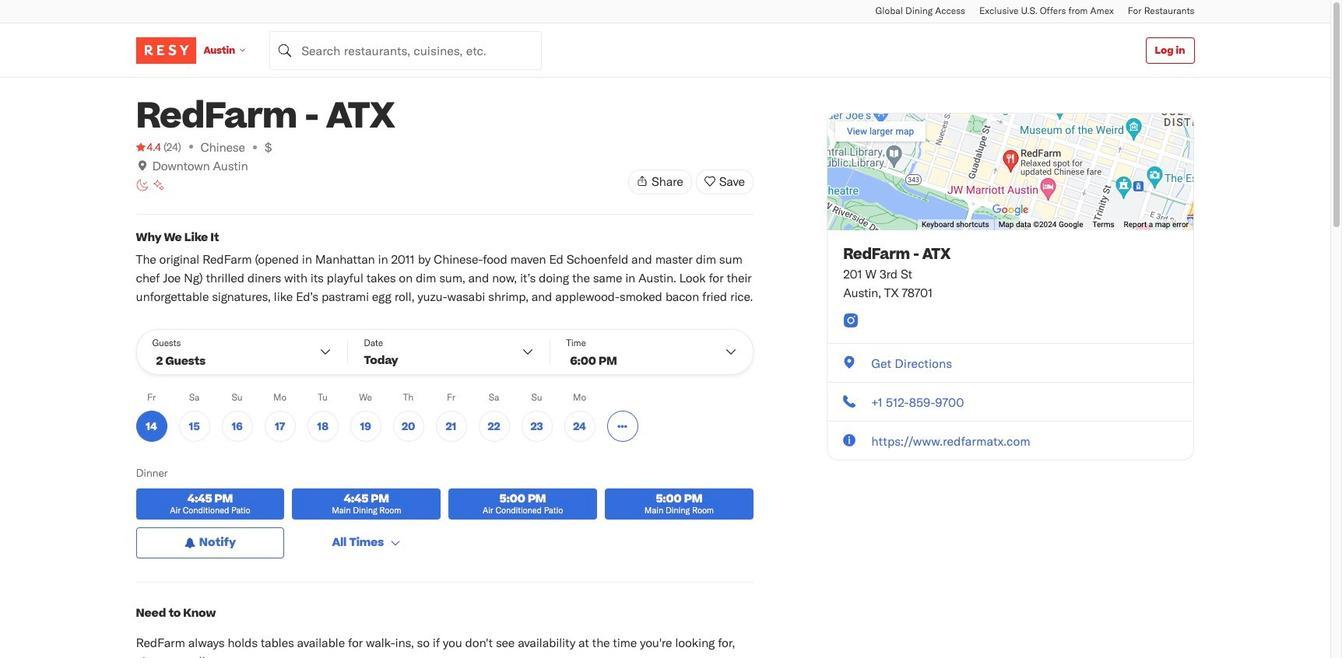Task type: describe. For each thing, give the bounding box(es) containing it.
4.4 out of 5 stars image
[[136, 139, 161, 155]]



Task type: vqa. For each thing, say whether or not it's contained in the screenshot.
4.7 out of 5 stars icon
no



Task type: locate. For each thing, give the bounding box(es) containing it.
None field
[[270, 31, 542, 70]]

Search restaurants, cuisines, etc. text field
[[270, 31, 542, 70]]



